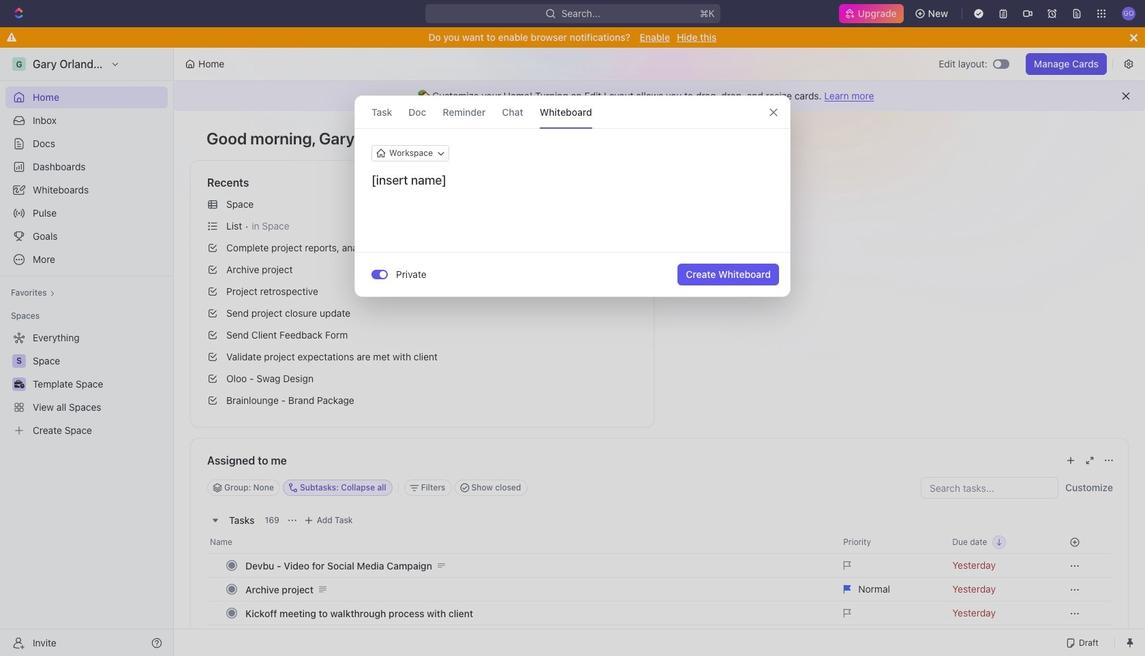 Task type: vqa. For each thing, say whether or not it's contained in the screenshot.
DIALOG at the top of page
yes



Task type: locate. For each thing, give the bounding box(es) containing it.
Search tasks... text field
[[922, 478, 1058, 498]]

tree inside sidebar navigation
[[5, 327, 168, 442]]

sidebar navigation
[[0, 48, 174, 656]]

alert
[[174, 81, 1145, 111]]

dialog
[[354, 95, 791, 297]]

tree
[[5, 327, 168, 442]]



Task type: describe. For each thing, give the bounding box(es) containing it.
Name this Whiteboard... field
[[355, 172, 790, 189]]



